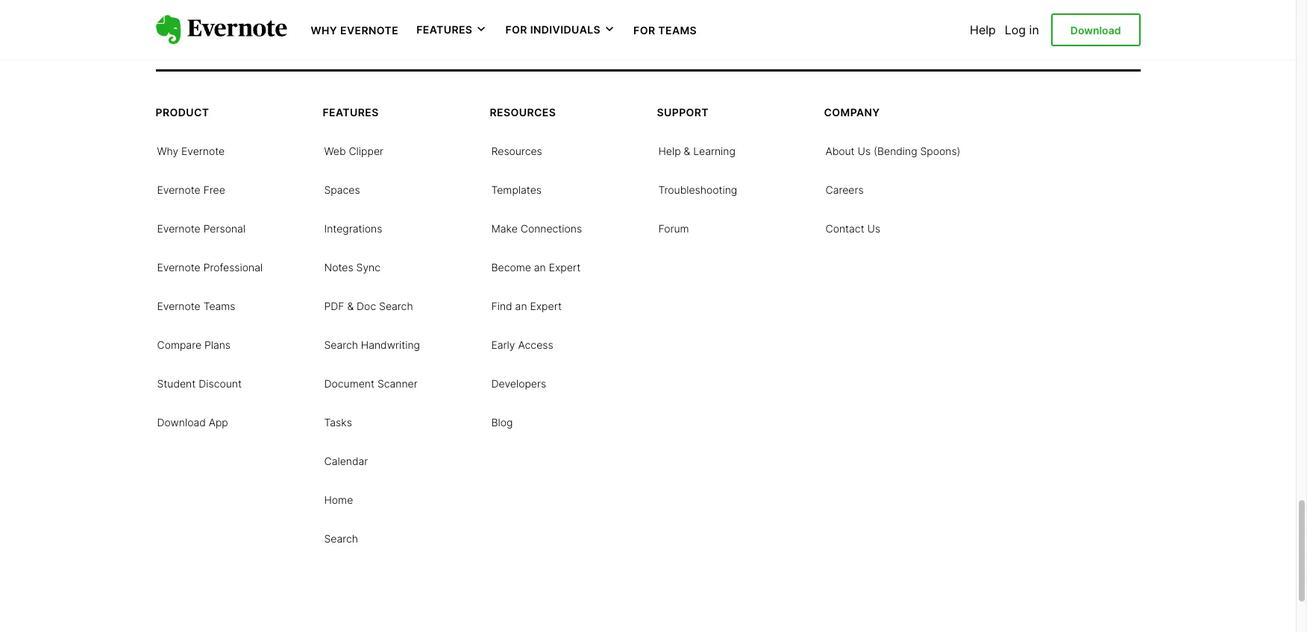 Task type: vqa. For each thing, say whether or not it's contained in the screenshot.
integrations
yes



Task type: describe. For each thing, give the bounding box(es) containing it.
sync
[[356, 261, 381, 274]]

early access
[[491, 339, 554, 352]]

web clipper link
[[324, 143, 384, 158]]

about us (bending spoons)
[[826, 145, 961, 158]]

free
[[204, 184, 225, 196]]

product
[[156, 106, 209, 119]]

for teams link
[[634, 22, 697, 37]]

home
[[324, 494, 353, 507]]

become an expert
[[491, 261, 581, 274]]

document scanner
[[324, 378, 418, 390]]

about
[[826, 145, 855, 158]]

why evernote for evernote
[[157, 145, 225, 158]]

make connections link
[[491, 221, 582, 236]]

personal
[[204, 222, 246, 235]]

an for become
[[534, 261, 546, 274]]

evernote professional link
[[157, 260, 263, 275]]

& for help
[[684, 145, 691, 158]]

log
[[1005, 22, 1026, 37]]

blog link
[[491, 415, 513, 430]]

for individuals button
[[506, 22, 616, 37]]

& for pdf
[[347, 300, 354, 313]]

teams for for teams
[[659, 24, 697, 37]]

company
[[824, 106, 880, 119]]

download app
[[157, 417, 228, 429]]

compare plans link
[[157, 337, 231, 352]]

help link
[[970, 22, 996, 37]]

handwriting
[[361, 339, 420, 352]]

(bending
[[874, 145, 918, 158]]

evernote for personal
[[157, 222, 201, 235]]

early
[[491, 339, 515, 352]]

home link
[[324, 493, 353, 508]]

troubleshooting
[[659, 184, 738, 196]]

individuals
[[530, 23, 601, 36]]

for individuals
[[506, 23, 601, 36]]

teams for evernote teams
[[204, 300, 236, 313]]

why evernote link for for
[[311, 22, 399, 37]]

learning
[[693, 145, 736, 158]]

evernote for professional
[[157, 261, 201, 274]]

plans
[[204, 339, 231, 352]]

find an expert link
[[491, 299, 562, 314]]

expert for become an expert
[[549, 261, 581, 274]]

download for download app
[[157, 417, 206, 429]]

evernote free
[[157, 184, 225, 196]]

spaces
[[324, 184, 360, 196]]

careers link
[[826, 182, 864, 197]]

support
[[657, 106, 709, 119]]

why evernote link for evernote
[[157, 143, 225, 158]]

0 vertical spatial search
[[379, 300, 413, 313]]

student discount
[[157, 378, 242, 390]]

troubleshooting link
[[659, 182, 738, 197]]

student discount link
[[157, 376, 242, 391]]

help & learning link
[[659, 143, 736, 158]]

developers link
[[491, 376, 546, 391]]

pdf
[[324, 300, 344, 313]]

why evernote for for
[[311, 24, 399, 37]]

evernote for free
[[157, 184, 201, 196]]

make connections
[[491, 222, 582, 235]]

search for search
[[324, 533, 358, 546]]

app
[[209, 417, 228, 429]]

0 horizontal spatial features
[[323, 106, 379, 119]]

evernote free link
[[157, 182, 225, 197]]

in
[[1030, 22, 1040, 37]]

professional
[[204, 261, 263, 274]]

download link
[[1051, 13, 1141, 46]]

0 vertical spatial resources
[[490, 106, 556, 119]]

why for for teams
[[311, 24, 337, 37]]



Task type: locate. For each thing, give the bounding box(es) containing it.
0 vertical spatial expert
[[549, 261, 581, 274]]

scanner
[[378, 378, 418, 390]]

download left the app
[[157, 417, 206, 429]]

notes sync
[[324, 261, 381, 274]]

us right about at right
[[858, 145, 871, 158]]

early access link
[[491, 337, 554, 352]]

teams
[[659, 24, 697, 37], [204, 300, 236, 313]]

1 vertical spatial features
[[323, 106, 379, 119]]

evernote teams
[[157, 300, 236, 313]]

document
[[324, 378, 375, 390]]

spoons)
[[921, 145, 961, 158]]

evernote
[[340, 24, 399, 37], [181, 145, 225, 158], [157, 184, 201, 196], [157, 222, 201, 235], [157, 261, 201, 274], [157, 300, 201, 313]]

tasks link
[[324, 415, 352, 430]]

web
[[324, 145, 346, 158]]

0 horizontal spatial &
[[347, 300, 354, 313]]

for for for teams
[[634, 24, 656, 37]]

evernote professional
[[157, 261, 263, 274]]

1 vertical spatial an
[[515, 300, 527, 313]]

integrations link
[[324, 221, 382, 236]]

evernote teams link
[[157, 299, 236, 314]]

evernote inside evernote free link
[[157, 184, 201, 196]]

download inside "link"
[[157, 417, 206, 429]]

1 horizontal spatial help
[[970, 22, 996, 37]]

features
[[417, 23, 473, 36], [323, 106, 379, 119]]

& left doc
[[347, 300, 354, 313]]

search right doc
[[379, 300, 413, 313]]

an right become
[[534, 261, 546, 274]]

resources up resources link
[[490, 106, 556, 119]]

find an expert
[[491, 300, 562, 313]]

search
[[379, 300, 413, 313], [324, 339, 358, 352], [324, 533, 358, 546]]

why for evernote professional
[[157, 145, 178, 158]]

1 horizontal spatial teams
[[659, 24, 697, 37]]

0 vertical spatial us
[[858, 145, 871, 158]]

us inside "link"
[[868, 222, 881, 235]]

0 horizontal spatial why evernote
[[157, 145, 225, 158]]

0 horizontal spatial why evernote link
[[157, 143, 225, 158]]

& left learning
[[684, 145, 691, 158]]

1 vertical spatial us
[[868, 222, 881, 235]]

why evernote
[[311, 24, 399, 37], [157, 145, 225, 158]]

for inside for individuals button
[[506, 23, 528, 36]]

why
[[311, 24, 337, 37], [157, 145, 178, 158]]

templates link
[[491, 182, 542, 197]]

access
[[518, 339, 554, 352]]

1 horizontal spatial why
[[311, 24, 337, 37]]

0 vertical spatial download
[[1071, 24, 1121, 36]]

compare
[[157, 339, 202, 352]]

1 vertical spatial why evernote
[[157, 145, 225, 158]]

evernote inside evernote professional link
[[157, 261, 201, 274]]

forum
[[659, 222, 689, 235]]

contact us link
[[826, 221, 881, 236]]

contact us
[[826, 222, 881, 235]]

0 horizontal spatial an
[[515, 300, 527, 313]]

web clipper
[[324, 145, 384, 158]]

calendar link
[[324, 454, 368, 469]]

pdf & doc search link
[[324, 299, 413, 314]]

pdf & doc search
[[324, 300, 413, 313]]

search link
[[324, 531, 358, 546]]

1 evernote logo image from the top
[[156, 4, 287, 34]]

0 vertical spatial help
[[970, 22, 996, 37]]

tasks
[[324, 417, 352, 429]]

blog
[[491, 417, 513, 429]]

search handwriting
[[324, 339, 420, 352]]

1 horizontal spatial why evernote link
[[311, 22, 399, 37]]

1 vertical spatial why
[[157, 145, 178, 158]]

calendar
[[324, 455, 368, 468]]

log in
[[1005, 22, 1040, 37]]

search down the home
[[324, 533, 358, 546]]

us for about
[[858, 145, 871, 158]]

find
[[491, 300, 513, 313]]

expert
[[549, 261, 581, 274], [530, 300, 562, 313]]

1 horizontal spatial &
[[684, 145, 691, 158]]

2 vertical spatial search
[[324, 533, 358, 546]]

become
[[491, 261, 531, 274]]

for teams
[[634, 24, 697, 37]]

about us (bending spoons) link
[[826, 143, 961, 158]]

us for contact
[[868, 222, 881, 235]]

1 horizontal spatial download
[[1071, 24, 1121, 36]]

0 vertical spatial why
[[311, 24, 337, 37]]

download app link
[[157, 415, 228, 430]]

0 horizontal spatial why
[[157, 145, 178, 158]]

1 vertical spatial teams
[[204, 300, 236, 313]]

resources link
[[491, 143, 542, 158]]

help down support
[[659, 145, 681, 158]]

become an expert link
[[491, 260, 581, 275]]

features inside features button
[[417, 23, 473, 36]]

0 horizontal spatial teams
[[204, 300, 236, 313]]

0 horizontal spatial for
[[506, 23, 528, 36]]

search inside "link"
[[324, 339, 358, 352]]

connections
[[521, 222, 582, 235]]

features button
[[417, 22, 488, 37]]

0 vertical spatial an
[[534, 261, 546, 274]]

0 horizontal spatial download
[[157, 417, 206, 429]]

1 vertical spatial expert
[[530, 300, 562, 313]]

1 horizontal spatial why evernote
[[311, 24, 399, 37]]

0 vertical spatial features
[[417, 23, 473, 36]]

document scanner link
[[324, 376, 418, 391]]

evernote for teams
[[157, 300, 201, 313]]

expert down become an expert
[[530, 300, 562, 313]]

help for help & learning
[[659, 145, 681, 158]]

1 vertical spatial help
[[659, 145, 681, 158]]

1 vertical spatial resources
[[491, 145, 542, 158]]

evernote personal
[[157, 222, 246, 235]]

evernote personal link
[[157, 221, 246, 236]]

1 vertical spatial why evernote link
[[157, 143, 225, 158]]

1 horizontal spatial an
[[534, 261, 546, 274]]

us
[[858, 145, 871, 158], [868, 222, 881, 235]]

0 vertical spatial teams
[[659, 24, 697, 37]]

help left "log"
[[970, 22, 996, 37]]

&
[[684, 145, 691, 158], [347, 300, 354, 313]]

1 horizontal spatial features
[[417, 23, 473, 36]]

download for download
[[1071, 24, 1121, 36]]

for for for individuals
[[506, 23, 528, 36]]

clipper
[[349, 145, 384, 158]]

help & learning
[[659, 145, 736, 158]]

2 evernote logo image from the top
[[156, 15, 287, 45]]

teams inside evernote teams link
[[204, 300, 236, 313]]

help
[[970, 22, 996, 37], [659, 145, 681, 158]]

us right contact on the right top of the page
[[868, 222, 881, 235]]

notes sync link
[[324, 260, 381, 275]]

download right in
[[1071, 24, 1121, 36]]

for
[[506, 23, 528, 36], [634, 24, 656, 37]]

notes
[[324, 261, 354, 274]]

help for help
[[970, 22, 996, 37]]

1 vertical spatial &
[[347, 300, 354, 313]]

make
[[491, 222, 518, 235]]

expert down connections
[[549, 261, 581, 274]]

an for find
[[515, 300, 527, 313]]

0 vertical spatial why evernote
[[311, 24, 399, 37]]

evernote logo image
[[156, 4, 287, 34], [156, 15, 287, 45]]

0 vertical spatial why evernote link
[[311, 22, 399, 37]]

1 vertical spatial download
[[157, 417, 206, 429]]

teams inside the for teams link
[[659, 24, 697, 37]]

forum link
[[659, 221, 689, 236]]

0 horizontal spatial help
[[659, 145, 681, 158]]

1 vertical spatial search
[[324, 339, 358, 352]]

search for search handwriting
[[324, 339, 358, 352]]

log in link
[[1005, 22, 1040, 37]]

resources up templates link
[[491, 145, 542, 158]]

discount
[[199, 378, 242, 390]]

templates
[[491, 184, 542, 196]]

contact
[[826, 222, 865, 235]]

an right find
[[515, 300, 527, 313]]

student
[[157, 378, 196, 390]]

for inside the for teams link
[[634, 24, 656, 37]]

careers
[[826, 184, 864, 196]]

search down pdf
[[324, 339, 358, 352]]

compare plans
[[157, 339, 231, 352]]

doc
[[357, 300, 376, 313]]

integrations
[[324, 222, 382, 235]]

evernote inside evernote teams link
[[157, 300, 201, 313]]

1 horizontal spatial for
[[634, 24, 656, 37]]

expert for find an expert
[[530, 300, 562, 313]]

search handwriting link
[[324, 337, 420, 352]]

0 vertical spatial &
[[684, 145, 691, 158]]



